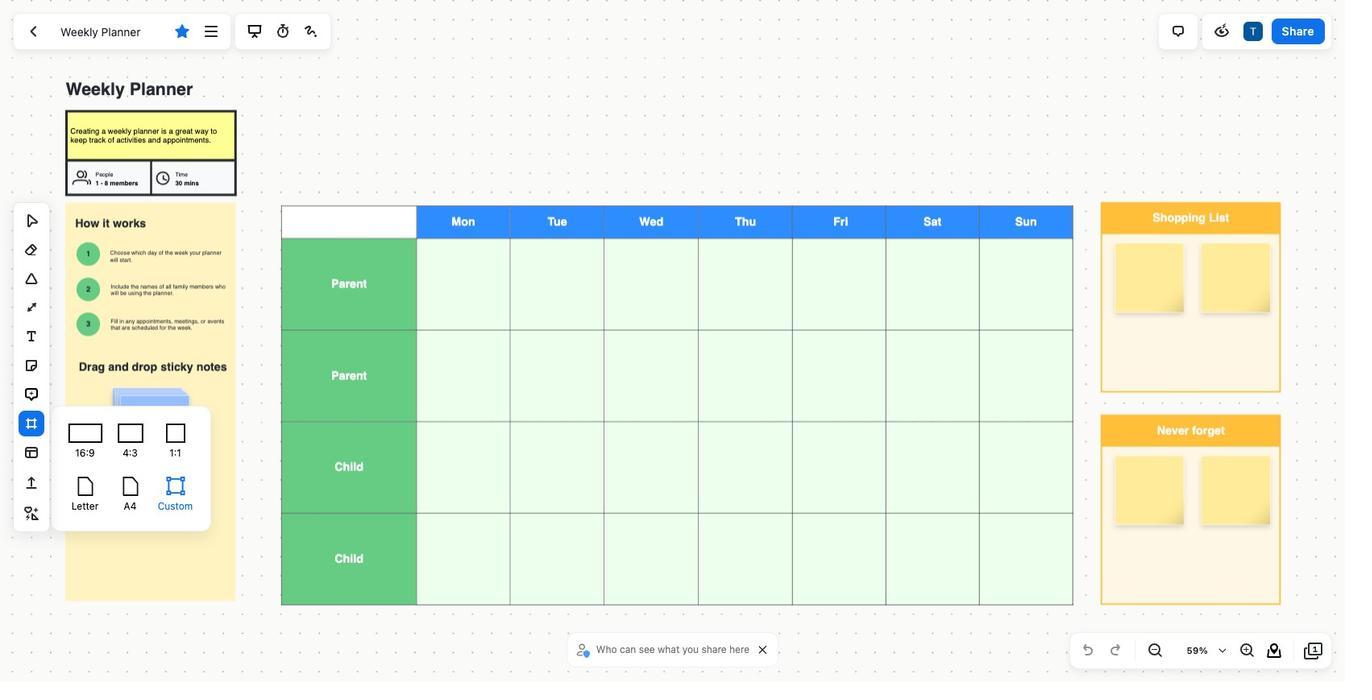 Task type: vqa. For each thing, say whether or not it's contained in the screenshot.
Letter
yes



Task type: describe. For each thing, give the bounding box(es) containing it.
a4
[[124, 500, 137, 512]]

templates image
[[22, 443, 41, 463]]

you
[[682, 644, 699, 656]]

here
[[729, 644, 750, 656]]

who can see what you share here button
[[574, 638, 754, 663]]

%
[[1199, 646, 1208, 656]]

4:3 element
[[112, 420, 148, 460]]

dashboard image
[[23, 22, 43, 41]]

16:9
[[75, 447, 95, 459]]

who can see what you share here
[[596, 644, 750, 656]]

who
[[596, 644, 617, 656]]

custom element
[[158, 474, 193, 513]]

59 %
[[1187, 646, 1208, 656]]

unstar this whiteboard image
[[173, 22, 192, 41]]

Document name text field
[[49, 19, 167, 44]]

1:1 element
[[158, 420, 193, 460]]

tooltip containing 16:9
[[51, 406, 211, 532]]

59
[[1187, 646, 1199, 656]]

16:9 element
[[67, 420, 103, 460]]

share button
[[1272, 19, 1325, 44]]

can
[[620, 644, 636, 656]]

letter
[[72, 500, 99, 512]]

share
[[702, 644, 727, 656]]



Task type: locate. For each thing, give the bounding box(es) containing it.
1:1
[[169, 447, 181, 459]]

tooltip
[[51, 406, 211, 532]]

what
[[658, 644, 680, 656]]

pages image
[[1304, 642, 1323, 661]]

present image
[[245, 22, 264, 41]]

see
[[639, 644, 655, 656]]

more options image
[[201, 22, 220, 41]]

upload image
[[22, 474, 41, 493]]

comment panel image
[[1168, 22, 1188, 41]]

timer image
[[273, 22, 292, 41]]

4:3
[[123, 447, 138, 459]]

custom
[[158, 500, 193, 512]]

zoom out image
[[1145, 642, 1165, 661]]

share
[[1282, 24, 1315, 38]]

more tools image
[[22, 505, 41, 524]]

laser image
[[301, 22, 321, 41]]

all eyes on me image
[[1212, 22, 1231, 41]]

a4 element
[[112, 474, 148, 513]]

zoom in image
[[1237, 642, 1257, 661]]

mini map image
[[1265, 642, 1284, 661]]

letter element
[[67, 474, 103, 513]]



